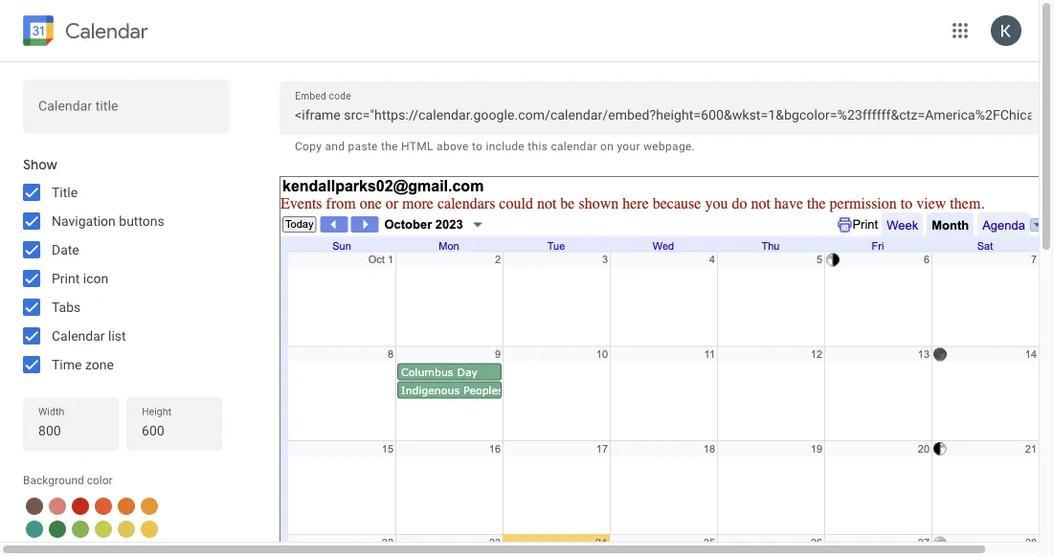 Task type: vqa. For each thing, say whether or not it's contained in the screenshot.
Calendar corresponding to Calendar list
yes



Task type: locate. For each thing, give the bounding box(es) containing it.
None text field
[[295, 102, 1031, 129]]

time
[[52, 357, 82, 372]]

None number field
[[38, 418, 103, 444], [142, 418, 207, 444], [38, 418, 103, 444], [142, 418, 207, 444]]

navigation buttons
[[52, 213, 164, 229]]

citron menu item
[[118, 521, 135, 538]]

title
[[52, 184, 78, 200]]

eucalyptus menu item
[[26, 521, 43, 538]]

icon
[[83, 270, 108, 286]]

show
[[23, 156, 57, 173]]

print
[[52, 270, 80, 286]]

list
[[108, 328, 126, 344]]

navigation
[[52, 213, 116, 229]]

1 vertical spatial calendar
[[52, 328, 105, 344]]

time zone
[[52, 357, 114, 372]]

calendar
[[65, 18, 148, 44], [52, 328, 105, 344]]

pumpkin menu item
[[118, 498, 135, 515]]

date
[[52, 242, 79, 258]]

calendar inside the calendar link
[[65, 18, 148, 44]]

print icon
[[52, 270, 108, 286]]

copy
[[295, 140, 322, 153]]

cocoa menu item
[[26, 498, 43, 515]]

0 vertical spatial calendar
[[65, 18, 148, 44]]

None text field
[[38, 100, 214, 127]]



Task type: describe. For each thing, give the bounding box(es) containing it.
and
[[325, 140, 345, 153]]

avocado menu item
[[95, 521, 112, 538]]

include
[[486, 140, 525, 153]]

calendar for calendar
[[65, 18, 148, 44]]

to
[[472, 140, 483, 153]]

calendar link
[[19, 11, 148, 54]]

above
[[437, 140, 469, 153]]

pistachio menu item
[[72, 521, 89, 538]]

webpage.
[[643, 140, 695, 153]]

paste
[[348, 140, 378, 153]]

mango menu item
[[141, 498, 158, 515]]

background
[[23, 474, 84, 487]]

calendar for calendar list
[[52, 328, 105, 344]]

copy and paste the html above to include this calendar on your webpage.
[[295, 140, 695, 153]]

this
[[528, 140, 548, 153]]

the
[[381, 140, 398, 153]]

basil menu item
[[49, 521, 66, 538]]

html
[[401, 140, 433, 153]]

banana menu item
[[141, 521, 158, 538]]

color
[[87, 474, 113, 487]]

tangerine menu item
[[95, 498, 112, 515]]

calendar list
[[52, 328, 126, 344]]

your
[[617, 140, 640, 153]]

buttons
[[119, 213, 164, 229]]

tomato menu item
[[72, 498, 89, 515]]

flamingo menu item
[[49, 498, 66, 515]]

calendar
[[551, 140, 597, 153]]

background color
[[23, 474, 113, 487]]

on
[[600, 140, 614, 153]]

tabs
[[52, 299, 81, 315]]

zone
[[85, 357, 114, 372]]



